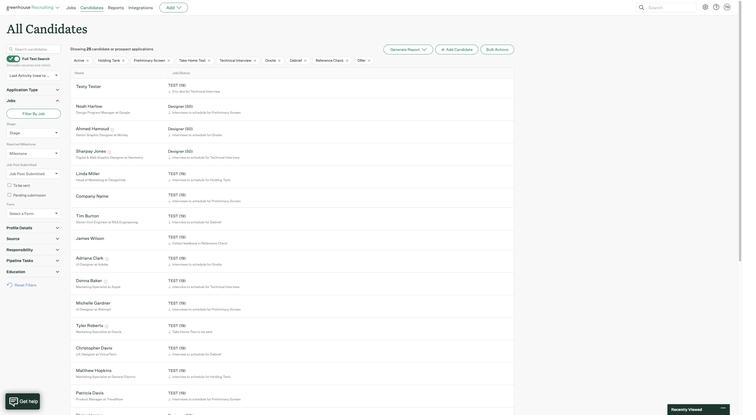 Task type: locate. For each thing, give the bounding box(es) containing it.
technical inside the test (19) interview to schedule for technical interview
[[210, 285, 225, 289]]

1 interview to schedule for technical interview link from the top
[[167, 155, 241, 160]]

greenhouse recruiting image
[[7, 4, 55, 11]]

to for ui designer at walmart
[[189, 308, 192, 312]]

specialist down the hopkins
[[92, 375, 107, 379]]

schedule inside designer (50) interviews to schedule for onsite
[[192, 133, 206, 137]]

to inside test (19) interviews to schedule for onsite
[[189, 263, 192, 267]]

1 vertical spatial sent
[[206, 330, 212, 334]]

9 (19) from the top
[[179, 324, 186, 329]]

program
[[87, 111, 101, 115]]

10 test from the top
[[168, 347, 178, 351]]

at left travelnow
[[103, 398, 106, 402]]

0 vertical spatial be
[[18, 184, 22, 188]]

1 horizontal spatial check
[[333, 58, 344, 63]]

test inside the test (19) interview to schedule for technical interview
[[168, 279, 178, 284]]

test (19) interviews to schedule for preliminary screen for gardner
[[168, 301, 241, 312]]

marketing
[[88, 178, 104, 182], [76, 285, 91, 289], [76, 330, 91, 334], [76, 375, 91, 379]]

0 vertical spatial job
[[38, 111, 45, 116]]

recently
[[671, 408, 688, 413]]

at down ahmed hamoud has been in onsite for more than 21 days 'image'
[[114, 133, 117, 137]]

senior
[[76, 133, 86, 137], [76, 221, 86, 225]]

ahmed hamoud
[[76, 126, 109, 132]]

submitted up to be sent on the left top
[[26, 172, 45, 176]]

1 vertical spatial stage
[[9, 131, 20, 135]]

jobs down "application"
[[7, 99, 16, 103]]

technical inside test (19) 3 to-dos for technical interview
[[191, 89, 205, 94]]

interview
[[236, 58, 251, 63], [206, 89, 220, 94], [172, 156, 186, 160], [225, 156, 240, 160], [172, 178, 186, 182], [172, 221, 186, 225], [172, 285, 186, 289], [225, 285, 240, 289], [172, 353, 186, 357], [172, 375, 186, 379]]

2 vertical spatial test (19) interviews to schedule for preliminary screen
[[168, 392, 241, 402]]

schedule inside the test (19) interview to schedule for technical interview
[[191, 285, 205, 289]]

specialist down baker
[[92, 285, 107, 289]]

reference inside test (19) collect feedback in reference check
[[202, 242, 217, 246]]

designer inside michelle gardner ui designer at walmart
[[80, 308, 94, 312]]

(19) for senior civil engineer at rsa engineering
[[179, 214, 186, 219]]

onsite for ahmed hamoud
[[212, 133, 222, 137]]

test for ux designer at virtuetech
[[168, 347, 178, 351]]

ahmed
[[76, 126, 91, 132]]

2 interview to schedule for technical interview link from the top
[[167, 285, 241, 290]]

active
[[74, 58, 84, 63]]

to inside designer (50) interviews to schedule for preliminary screen
[[189, 111, 192, 115]]

3 specialist from the top
[[92, 375, 107, 379]]

interviews inside designer (50) interviews to schedule for preliminary screen
[[172, 111, 188, 115]]

&
[[87, 156, 89, 160]]

schedule for ui designer at walmart
[[192, 308, 206, 312]]

1 vertical spatial debrief
[[210, 221, 221, 225]]

gardner
[[94, 301, 111, 306]]

schedule for marketing specialist at general electric
[[191, 375, 205, 379]]

4 interviews to schedule for preliminary screen link from the top
[[167, 397, 242, 403]]

at inside patricia davis product manager at travelnow
[[103, 398, 106, 402]]

5 (19) from the top
[[179, 235, 186, 240]]

1 horizontal spatial reference
[[316, 58, 333, 63]]

(50) down designer (50) interviews to schedule for preliminary screen at the top left of page
[[185, 127, 193, 131]]

8 test from the top
[[168, 301, 178, 306]]

at down michelle gardner link on the bottom left
[[94, 308, 97, 312]]

(19)
[[179, 83, 186, 88], [179, 172, 186, 176], [179, 193, 186, 198], [179, 214, 186, 219], [179, 235, 186, 240], [179, 256, 186, 261], [179, 279, 186, 284], [179, 301, 186, 306], [179, 324, 186, 329], [179, 347, 186, 351], [179, 369, 186, 374], [179, 392, 186, 396]]

prospect
[[115, 47, 131, 51]]

reset filters button
[[7, 281, 39, 291]]

technical for designer (50) interview to schedule for technical interview
[[210, 156, 225, 160]]

Pending submission checkbox
[[8, 193, 11, 197]]

1 vertical spatial test
[[190, 330, 197, 334]]

10 (19) from the top
[[179, 347, 186, 351]]

0 horizontal spatial sent
[[23, 184, 30, 188]]

2 vertical spatial job
[[9, 172, 16, 176]]

source
[[7, 237, 20, 241]]

1 test from the top
[[168, 83, 178, 88]]

patricia davis product manager at travelnow
[[76, 391, 123, 402]]

testy tester
[[76, 84, 101, 89]]

holding tank
[[98, 58, 120, 63]]

candidates right jobs link
[[80, 5, 104, 10]]

test inside test (19) interviews to schedule for onsite
[[168, 256, 178, 261]]

0 vertical spatial interview to schedule for debrief link
[[167, 220, 223, 225]]

3 to-dos for technical interview link
[[167, 89, 221, 94]]

4 interviews from the top
[[172, 263, 188, 267]]

milestone
[[21, 142, 36, 147], [9, 151, 27, 156]]

interviews
[[172, 111, 188, 115], [172, 133, 188, 137], [172, 199, 188, 203], [172, 263, 188, 267], [172, 308, 188, 312], [172, 398, 188, 402]]

check inside test (19) collect feedback in reference check
[[218, 242, 227, 246]]

to for ui designer at adobe
[[189, 263, 192, 267]]

(19) for ux designer at virtuetech
[[179, 347, 186, 351]]

2 test from the top
[[168, 172, 178, 176]]

1 horizontal spatial add
[[446, 47, 454, 52]]

ui down adriana on the left of page
[[76, 263, 79, 267]]

check left offer
[[333, 58, 344, 63]]

0 vertical spatial check
[[333, 58, 344, 63]]

reached milestone
[[7, 142, 36, 147]]

7 (19) from the top
[[179, 279, 186, 284]]

0 horizontal spatial reference
[[202, 242, 217, 246]]

1 vertical spatial name
[[96, 194, 108, 199]]

0 vertical spatial specialist
[[92, 285, 107, 289]]

1 test (19) interview to schedule for holding tank from the top
[[168, 172, 230, 182]]

preliminary for michelle gardner
[[212, 308, 229, 312]]

12 test from the top
[[168, 392, 178, 396]]

interview to schedule for holding tank link
[[167, 178, 232, 183], [167, 375, 232, 380]]

to inside the test (19) interview to schedule for technical interview
[[187, 285, 190, 289]]

(19) inside the test (19) take home test to be sent
[[179, 324, 186, 329]]

0 vertical spatial test
[[198, 58, 206, 63]]

0 vertical spatial submitted
[[20, 163, 37, 167]]

test for marketing specialist at oracle
[[168, 324, 178, 329]]

0 horizontal spatial name
[[75, 71, 84, 75]]

1 vertical spatial interview to schedule for debrief link
[[167, 352, 223, 357]]

notes)
[[41, 63, 50, 67]]

1 vertical spatial test (19) interview to schedule for holding tank
[[168, 369, 230, 379]]

0 vertical spatial form
[[7, 203, 14, 207]]

6 interviews from the top
[[172, 398, 188, 402]]

2 interviews to schedule for onsite link from the top
[[167, 262, 223, 267]]

test for product manager at travelnow
[[168, 392, 178, 396]]

debrief for christopher davis
[[210, 353, 221, 357]]

onsite for adriana clark
[[212, 263, 222, 267]]

post up to be sent on the left top
[[17, 172, 25, 176]]

interviews for ui designer at walmart
[[172, 308, 188, 312]]

apple
[[112, 285, 121, 289]]

technical inside designer (50) interview to schedule for technical interview
[[210, 156, 225, 160]]

0 vertical spatial test (19) interviews to schedule for preliminary screen
[[168, 193, 241, 203]]

schedule inside designer (50) interview to schedule for technical interview
[[191, 156, 205, 160]]

davis for christopher davis
[[101, 346, 112, 351]]

noah harlow design program manager at google
[[76, 104, 130, 115]]

name down active
[[75, 71, 84, 75]]

debrief
[[290, 58, 302, 63], [210, 221, 221, 225], [210, 353, 221, 357]]

company
[[76, 194, 95, 199]]

1 vertical spatial interview to schedule for holding tank link
[[167, 375, 232, 380]]

senior down ahmed
[[76, 133, 86, 137]]

onsite inside designer (50) interviews to schedule for onsite
[[212, 133, 222, 137]]

donna baker has been in technical interview for more than 14 days image
[[103, 281, 108, 284]]

to for senior graphic designer at morley
[[189, 133, 192, 137]]

1 interviews from the top
[[172, 111, 188, 115]]

designer inside christopher davis ux designer at virtuetech
[[81, 353, 95, 357]]

screen for patricia davis
[[230, 398, 241, 402]]

interviews inside test (19) interviews to schedule for onsite
[[172, 263, 188, 267]]

0 horizontal spatial add
[[166, 5, 175, 10]]

0 vertical spatial manager
[[101, 111, 115, 115]]

1 vertical spatial add
[[446, 47, 454, 52]]

ui down michelle
[[76, 308, 79, 312]]

senior inside tim burton senior civil engineer at rsa engineering
[[76, 221, 86, 225]]

technical for test (19) 3 to-dos for technical interview
[[191, 89, 205, 94]]

1 vertical spatial (50)
[[185, 127, 193, 131]]

at left general
[[108, 375, 111, 379]]

0 vertical spatial test (19) interview to schedule for debrief
[[168, 214, 221, 225]]

a
[[21, 211, 24, 216]]

test for head of marketing at designhub
[[168, 172, 178, 176]]

schedule for ui designer at adobe
[[192, 263, 206, 267]]

0 vertical spatial davis
[[101, 346, 112, 351]]

1 horizontal spatial be
[[201, 330, 205, 334]]

1 vertical spatial ui
[[76, 308, 79, 312]]

marketing inside the 'linda miller head of marketing at designhub'
[[88, 178, 104, 182]]

(50) for sharpay jones
[[185, 149, 193, 154]]

at inside the 'linda miller head of marketing at designhub'
[[105, 178, 108, 182]]

1 vertical spatial candidates
[[26, 21, 87, 37]]

1 vertical spatial be
[[201, 330, 205, 334]]

bulk actions
[[486, 47, 509, 52]]

test
[[168, 83, 178, 88], [168, 172, 178, 176], [168, 193, 178, 198], [168, 214, 178, 219], [168, 235, 178, 240], [168, 256, 178, 261], [168, 279, 178, 284], [168, 301, 178, 306], [168, 324, 178, 329], [168, 347, 178, 351], [168, 369, 178, 374], [168, 392, 178, 396]]

td button
[[723, 3, 732, 11]]

davis
[[101, 346, 112, 351], [92, 391, 104, 396]]

4 test from the top
[[168, 214, 178, 219]]

for inside designer (50) interviews to schedule for onsite
[[207, 133, 211, 137]]

tyler
[[76, 323, 86, 329]]

0 vertical spatial name
[[75, 71, 84, 75]]

pending submission
[[13, 193, 46, 198]]

job inside button
[[38, 111, 45, 116]]

candidate reports are now available! apply filters and select "view in app" element
[[384, 45, 433, 55]]

recently viewed
[[671, 408, 702, 413]]

0 vertical spatial interview to schedule for technical interview link
[[167, 155, 241, 160]]

for
[[186, 89, 190, 94], [207, 111, 211, 115], [207, 133, 211, 137], [205, 156, 209, 160], [205, 178, 209, 182], [207, 199, 211, 203], [205, 221, 209, 225], [207, 263, 211, 267], [205, 285, 209, 289], [207, 308, 211, 312], [205, 353, 209, 357], [205, 375, 209, 379], [207, 398, 211, 402]]

(19) for ui designer at walmart
[[179, 301, 186, 306]]

1 interview to schedule for debrief link from the top
[[167, 220, 223, 225]]

2 test (19) interview to schedule for holding tank from the top
[[168, 369, 230, 379]]

adriana clark has been in onsite for more than 21 days image
[[104, 258, 109, 261]]

2 vertical spatial (50)
[[185, 149, 193, 154]]

schedule for design program manager at google
[[192, 111, 206, 115]]

job post submitted down "reached milestone" element
[[7, 163, 37, 167]]

form element
[[7, 202, 61, 223]]

0 vertical spatial debrief
[[290, 58, 302, 63]]

marketing down matthew
[[76, 375, 91, 379]]

0 horizontal spatial check
[[218, 242, 227, 246]]

0 vertical spatial holding
[[98, 58, 111, 63]]

to inside the test (19) take home test to be sent
[[197, 330, 201, 334]]

1 vertical spatial senior
[[76, 221, 86, 225]]

3 interviews to schedule for preliminary screen link from the top
[[167, 307, 242, 312]]

(50) down 3 to-dos for technical interview link
[[185, 104, 193, 109]]

at
[[116, 111, 119, 115], [114, 133, 117, 137], [124, 156, 127, 160], [105, 178, 108, 182], [108, 221, 111, 225], [94, 263, 97, 267], [108, 285, 111, 289], [94, 308, 97, 312], [108, 330, 111, 334], [96, 353, 99, 357], [108, 375, 111, 379], [103, 398, 106, 402]]

holding for matthew hopkins
[[210, 375, 222, 379]]

screen
[[154, 58, 165, 63], [230, 111, 241, 115], [230, 199, 241, 203], [230, 308, 241, 312], [230, 398, 241, 402]]

at inside noah harlow design program manager at google
[[116, 111, 119, 115]]

test (19) interview to schedule for debrief down take home test to be sent link
[[168, 347, 221, 357]]

filter by job
[[23, 111, 45, 116]]

to inside designer (50) interview to schedule for technical interview
[[187, 156, 190, 160]]

showing
[[70, 47, 86, 51]]

0 vertical spatial take
[[179, 58, 187, 63]]

2 interview to schedule for holding tank link from the top
[[167, 375, 232, 380]]

0 vertical spatial (50)
[[185, 104, 193, 109]]

1 horizontal spatial name
[[96, 194, 108, 199]]

candidates
[[80, 5, 104, 10], [26, 21, 87, 37]]

(50) down designer (50) interviews to schedule for onsite
[[185, 149, 193, 154]]

interviews to schedule for onsite link up the test (19) interview to schedule for technical interview on the bottom
[[167, 262, 223, 267]]

for for senior graphic designer at morley
[[207, 133, 211, 137]]

(19) for ui designer at adobe
[[179, 256, 186, 261]]

2 test (19) interviews to schedule for preliminary screen from the top
[[168, 301, 241, 312]]

job post submitted up to be sent on the left top
[[9, 172, 45, 176]]

8 (19) from the top
[[179, 301, 186, 306]]

jobs link
[[66, 5, 76, 10]]

1 (19) from the top
[[179, 83, 186, 88]]

(19) for head of marketing at designhub
[[179, 172, 186, 176]]

0 vertical spatial add
[[166, 5, 175, 10]]

2 (50) from the top
[[185, 127, 193, 131]]

(19) for marketing specialist at oracle
[[179, 324, 186, 329]]

(50) inside designer (50) interview to schedule for technical interview
[[185, 149, 193, 154]]

at left rsa
[[108, 221, 111, 225]]

or
[[111, 47, 114, 51]]

job post submitted element
[[7, 162, 61, 183]]

manager right program
[[101, 111, 115, 115]]

3 (50) from the top
[[185, 149, 193, 154]]

(19) for marketing specialist at general electric
[[179, 369, 186, 374]]

graphic down jones
[[97, 156, 109, 160]]

stage
[[7, 122, 15, 126], [9, 131, 20, 135]]

1 vertical spatial interview to schedule for technical interview link
[[167, 285, 241, 290]]

at down christopher davis link
[[96, 353, 99, 357]]

test inside the test (19) take home test to be sent
[[168, 324, 178, 329]]

9 test from the top
[[168, 324, 178, 329]]

davis up virtuetech
[[101, 346, 112, 351]]

test inside test (19) 3 to-dos for technical interview
[[168, 83, 178, 88]]

1 horizontal spatial sent
[[206, 330, 212, 334]]

manager inside patricia davis product manager at travelnow
[[89, 398, 102, 402]]

2 interviews to schedule for preliminary screen link from the top
[[167, 199, 242, 204]]

graphic down ahmed hamoud link
[[87, 133, 99, 137]]

post
[[13, 163, 20, 167], [17, 172, 25, 176]]

specialist for donna baker
[[92, 285, 107, 289]]

noah harlow link
[[76, 104, 102, 110]]

for inside designer (50) interviews to schedule for preliminary screen
[[207, 111, 211, 115]]

2 vertical spatial holding
[[210, 375, 222, 379]]

1 vertical spatial manager
[[89, 398, 102, 402]]

at left designhub
[[105, 178, 108, 182]]

at inside christopher davis ux designer at virtuetech
[[96, 353, 99, 357]]

1 vertical spatial tank
[[223, 178, 230, 182]]

schedule for marketing specialist at apple
[[191, 285, 205, 289]]

onsite inside test (19) interviews to schedule for onsite
[[212, 263, 222, 267]]

interviews inside designer (50) interviews to schedule for onsite
[[172, 133, 188, 137]]

specialist down roberts
[[92, 330, 107, 334]]

ux
[[76, 353, 81, 357]]

configure image
[[702, 4, 709, 10]]

2 test (19) interview to schedule for debrief from the top
[[168, 347, 221, 357]]

application type
[[7, 88, 38, 92]]

1 vertical spatial onsite
[[212, 133, 222, 137]]

for inside designer (50) interview to schedule for technical interview
[[205, 156, 209, 160]]

0 vertical spatial graphic
[[87, 133, 99, 137]]

Search candidates field
[[7, 45, 61, 54]]

add candidate link
[[435, 45, 478, 55]]

1 test (19) interview to schedule for debrief from the top
[[168, 214, 221, 225]]

1 senior from the top
[[76, 133, 86, 137]]

0 vertical spatial test (19) interview to schedule for holding tank
[[168, 172, 230, 182]]

4 (19) from the top
[[179, 214, 186, 219]]

5 test from the top
[[168, 235, 178, 240]]

linda
[[76, 171, 87, 177]]

senior down tim at the left bottom of page
[[76, 221, 86, 225]]

submitted down "reached milestone" element
[[20, 163, 37, 167]]

interview to schedule for debrief link for davis
[[167, 352, 223, 357]]

preliminary
[[134, 58, 153, 63], [212, 111, 229, 115], [212, 199, 229, 203], [212, 308, 229, 312], [212, 398, 229, 402]]

preliminary screen
[[134, 58, 165, 63]]

civil
[[87, 221, 93, 225]]

0 horizontal spatial jobs
[[7, 99, 16, 103]]

interview to schedule for debrief link down take home test to be sent link
[[167, 352, 223, 357]]

0 vertical spatial milestone
[[21, 142, 36, 147]]

(includes
[[7, 63, 20, 67]]

to for design program manager at google
[[189, 111, 192, 115]]

debrief for tim burton
[[210, 221, 221, 225]]

resumes
[[21, 63, 34, 67]]

12 (19) from the top
[[179, 392, 186, 396]]

feedback
[[183, 242, 197, 246]]

davis inside christopher davis ux designer at virtuetech
[[101, 346, 112, 351]]

to for product manager at travelnow
[[189, 398, 192, 402]]

0 vertical spatial ui
[[76, 263, 79, 267]]

6 (19) from the top
[[179, 256, 186, 261]]

ui
[[76, 263, 79, 267], [76, 308, 79, 312]]

milestone down reached milestone
[[9, 151, 27, 156]]

name right the company
[[96, 194, 108, 199]]

manager inside noah harlow design program manager at google
[[101, 111, 115, 115]]

1 vertical spatial davis
[[92, 391, 104, 396]]

at inside tim burton senior civil engineer at rsa engineering
[[108, 221, 111, 225]]

5 interviews from the top
[[172, 308, 188, 312]]

onsite
[[265, 58, 276, 63], [212, 133, 222, 137], [212, 263, 222, 267]]

1 vertical spatial take
[[172, 330, 180, 334]]

marketing down donna at the bottom of page
[[76, 285, 91, 289]]

for for ux designer at virtuetech
[[205, 353, 209, 357]]

(19) inside test (19) interviews to schedule for onsite
[[179, 256, 186, 261]]

marketing down miller
[[88, 178, 104, 182]]

test inside the test (19) take home test to be sent
[[190, 330, 197, 334]]

0 vertical spatial reference
[[316, 58, 333, 63]]

form down pending submission option
[[7, 203, 14, 207]]

(50) inside designer (50) interviews to schedule for onsite
[[185, 127, 193, 131]]

for for digital & web graphic designer at xeometry
[[205, 156, 209, 160]]

test for ui designer at adobe
[[168, 256, 178, 261]]

1 vertical spatial holding
[[210, 178, 222, 182]]

2 interviews from the top
[[172, 133, 188, 137]]

davis inside patricia davis product manager at travelnow
[[92, 391, 104, 396]]

(50) inside designer (50) interviews to schedule for preliminary screen
[[185, 104, 193, 109]]

bulk
[[486, 47, 494, 52]]

1 interviews to schedule for onsite link from the top
[[167, 133, 223, 138]]

(50) for ahmed hamoud
[[185, 127, 193, 131]]

tyler roberts has been in take home test for more than 7 days image
[[104, 326, 109, 329]]

davis for patricia davis
[[92, 391, 104, 396]]

jobs
[[66, 5, 76, 10], [7, 99, 16, 103]]

specialist
[[92, 285, 107, 289], [92, 330, 107, 334], [92, 375, 107, 379]]

reset
[[15, 283, 25, 288]]

6 test from the top
[[168, 256, 178, 261]]

manager
[[101, 111, 115, 115], [89, 398, 102, 402]]

name
[[75, 71, 84, 75], [96, 194, 108, 199]]

to inside designer (50) interviews to schedule for onsite
[[189, 133, 192, 137]]

schedule inside test (19) interviews to schedule for onsite
[[192, 263, 206, 267]]

add inside popup button
[[166, 5, 175, 10]]

preliminary inside designer (50) interviews to schedule for preliminary screen
[[212, 111, 229, 115]]

2 specialist from the top
[[92, 330, 107, 334]]

candidates down jobs link
[[26, 21, 87, 37]]

2 vertical spatial debrief
[[210, 353, 221, 357]]

jobs left candidates link
[[66, 5, 76, 10]]

2 ui from the top
[[76, 308, 79, 312]]

1 vertical spatial interviews to schedule for onsite link
[[167, 262, 223, 267]]

11 test from the top
[[168, 369, 178, 374]]

1 interviews to schedule for preliminary screen link from the top
[[167, 110, 242, 115]]

check right in
[[218, 242, 227, 246]]

Search text field
[[647, 4, 691, 12]]

1 vertical spatial form
[[24, 211, 34, 216]]

by
[[33, 111, 37, 116]]

generate
[[390, 47, 407, 52]]

11 (19) from the top
[[179, 369, 186, 374]]

interviews to schedule for onsite link up designer (50) interview to schedule for technical interview
[[167, 133, 223, 138]]

for inside the test (19) interview to schedule for technical interview
[[205, 285, 209, 289]]

milestone down stage element at the top of the page
[[21, 142, 36, 147]]

1 (50) from the top
[[185, 104, 193, 109]]

hamoud
[[92, 126, 109, 132]]

2 interview to schedule for debrief link from the top
[[167, 352, 223, 357]]

linda miller head of marketing at designhub
[[76, 171, 126, 182]]

2 senior from the top
[[76, 221, 86, 225]]

test (19) interview to schedule for holding tank
[[168, 172, 230, 182], [168, 369, 230, 379]]

0 horizontal spatial test
[[190, 330, 197, 334]]

pipeline tasks
[[7, 259, 33, 263]]

1 vertical spatial specialist
[[92, 330, 107, 334]]

interview to schedule for holding tank link for hopkins
[[167, 375, 232, 380]]

at left google in the top left of the page
[[116, 111, 119, 115]]

0 vertical spatial jobs
[[66, 5, 76, 10]]

(19) inside the test (19) interview to schedule for technical interview
[[179, 279, 186, 284]]

3 test (19) interviews to schedule for preliminary screen from the top
[[168, 392, 241, 402]]

offer
[[357, 58, 366, 63]]

job post submitted
[[7, 163, 37, 167], [9, 172, 45, 176]]

tank for matthew hopkins
[[223, 375, 230, 379]]

1 vertical spatial check
[[218, 242, 227, 246]]

2 vertical spatial specialist
[[92, 375, 107, 379]]

1 interview to schedule for holding tank link from the top
[[167, 178, 232, 183]]

to
[[42, 73, 46, 78], [189, 111, 192, 115], [189, 133, 192, 137], [187, 156, 190, 160], [187, 178, 190, 182], [189, 199, 192, 203], [187, 221, 190, 225], [189, 263, 192, 267], [187, 285, 190, 289], [189, 308, 192, 312], [197, 330, 201, 334], [187, 353, 190, 357], [187, 375, 190, 379], [189, 398, 192, 402]]

integrations link
[[128, 5, 153, 10]]

1 vertical spatial home
[[180, 330, 189, 334]]

screen inside designer (50) interviews to schedule for preliminary screen
[[230, 111, 241, 115]]

preliminary for noah harlow
[[212, 111, 229, 115]]

1 vertical spatial test (19) interviews to schedule for preliminary screen
[[168, 301, 241, 312]]

0 horizontal spatial form
[[7, 203, 14, 207]]

interview to schedule for debrief link up test (19) collect feedback in reference check on the bottom left
[[167, 220, 223, 225]]

to for digital & web graphic designer at xeometry
[[187, 156, 190, 160]]

1 vertical spatial post
[[17, 172, 25, 176]]

1 specialist from the top
[[92, 285, 107, 289]]

2 (19) from the top
[[179, 172, 186, 176]]

7 test from the top
[[168, 279, 178, 284]]

test (19) interview to schedule for debrief up test (19) collect feedback in reference check on the bottom left
[[168, 214, 221, 225]]

2 vertical spatial tank
[[223, 375, 230, 379]]

form right a
[[24, 211, 34, 216]]

2 vertical spatial onsite
[[212, 263, 222, 267]]

1 vertical spatial test (19) interview to schedule for debrief
[[168, 347, 221, 357]]

to for ux designer at virtuetech
[[187, 353, 190, 357]]

interview to schedule for technical interview link for sharpay jones
[[167, 155, 241, 160]]

reached
[[7, 142, 20, 147]]

1 vertical spatial reference
[[202, 242, 217, 246]]

candidates link
[[80, 5, 104, 10]]

post down reached
[[13, 163, 20, 167]]

0 vertical spatial interviews to schedule for onsite link
[[167, 133, 223, 138]]

interviews to schedule for preliminary screen link for davis
[[167, 397, 242, 403]]

technical
[[219, 58, 235, 63], [191, 89, 205, 94], [210, 156, 225, 160], [210, 285, 225, 289]]

name inside company name link
[[96, 194, 108, 199]]

davis right patricia
[[92, 391, 104, 396]]

manager down the patricia davis link
[[89, 398, 102, 402]]

schedule inside designer (50) interviews to schedule for preliminary screen
[[192, 111, 206, 115]]

for inside test (19) interviews to schedule for onsite
[[207, 263, 211, 267]]

james
[[76, 236, 89, 242]]

0 vertical spatial senior
[[76, 133, 86, 137]]

wilson
[[90, 236, 104, 242]]

0 vertical spatial interview to schedule for holding tank link
[[167, 178, 232, 183]]



Task type: vqa. For each thing, say whether or not it's contained in the screenshot.


Task type: describe. For each thing, give the bounding box(es) containing it.
for for product manager at travelnow
[[207, 398, 211, 402]]

generate report
[[390, 47, 420, 52]]

james wilson
[[76, 236, 104, 242]]

for inside test (19) 3 to-dos for technical interview
[[186, 89, 190, 94]]

report
[[408, 47, 420, 52]]

full
[[22, 57, 29, 61]]

designhub
[[108, 178, 126, 182]]

for for head of marketing at designhub
[[205, 178, 209, 182]]

for for senior civil engineer at rsa engineering
[[205, 221, 209, 225]]

checkmark image
[[9, 57, 13, 61]]

full text search (includes resumes and notes)
[[7, 57, 50, 67]]

reports
[[108, 5, 124, 10]]

designer inside designer (50) interview to schedule for technical interview
[[168, 149, 184, 154]]

1 vertical spatial job
[[7, 163, 12, 167]]

sent inside the test (19) take home test to be sent
[[206, 330, 212, 334]]

for for ui designer at adobe
[[207, 263, 211, 267]]

interviews for senior graphic designer at morley
[[172, 133, 188, 137]]

td button
[[724, 4, 730, 10]]

last
[[9, 73, 17, 78]]

interviews for design program manager at google
[[172, 111, 188, 115]]

responsibility
[[7, 248, 33, 252]]

collect feedback in reference check link
[[167, 241, 229, 246]]

at down clark
[[94, 263, 97, 267]]

take inside the test (19) take home test to be sent
[[172, 330, 180, 334]]

for for ui designer at walmart
[[207, 308, 211, 312]]

tester
[[88, 84, 101, 89]]

ahmed hamoud has been in onsite for more than 21 days image
[[110, 128, 115, 132]]

schedule for senior civil engineer at rsa engineering
[[191, 221, 205, 225]]

profile
[[7, 226, 19, 230]]

interview to schedule for debrief link for burton
[[167, 220, 223, 225]]

(19) inside test (19) 3 to-dos for technical interview
[[179, 83, 186, 88]]

interview inside test (19) 3 to-dos for technical interview
[[206, 89, 220, 94]]

virtuetech
[[100, 353, 116, 357]]

testy
[[76, 84, 87, 89]]

marketing specialist at apple
[[76, 285, 121, 289]]

preliminary for patricia davis
[[212, 398, 229, 402]]

specialist inside matthew hopkins marketing specialist at general electric
[[92, 375, 107, 379]]

to-
[[175, 89, 179, 94]]

schedule for head of marketing at designhub
[[191, 178, 205, 182]]

reached milestone element
[[7, 142, 61, 162]]

adriana clark link
[[76, 256, 103, 262]]

0 vertical spatial post
[[13, 163, 20, 167]]

To be sent checkbox
[[8, 184, 11, 187]]

at down 'donna baker has been in technical interview for more than 14 days' image
[[108, 285, 111, 289]]

0 vertical spatial tank
[[112, 58, 120, 63]]

matthew hopkins marketing specialist at general electric
[[76, 368, 136, 379]]

all
[[7, 21, 23, 37]]

burton
[[85, 214, 99, 219]]

digital & web graphic designer at xeometry
[[76, 156, 143, 160]]

patricia davis link
[[76, 391, 104, 397]]

schedule for senior graphic designer at morley
[[192, 133, 206, 137]]

collect
[[172, 242, 183, 246]]

interviews for ui designer at adobe
[[172, 263, 188, 267]]

1 vertical spatial graphic
[[97, 156, 109, 160]]

take home test to be sent link
[[167, 330, 214, 335]]

select a form
[[9, 211, 34, 216]]

viewed
[[688, 408, 702, 413]]

testy tester link
[[76, 84, 101, 90]]

company name link
[[76, 194, 108, 200]]

3
[[172, 89, 174, 94]]

schedule for ux designer at virtuetech
[[191, 353, 205, 357]]

search
[[38, 57, 50, 61]]

last activity (new to old) option
[[9, 73, 54, 78]]

interviews to schedule for onsite link for ahmed hamoud
[[167, 133, 223, 138]]

3 (19) from the top
[[179, 193, 186, 198]]

design
[[76, 111, 87, 115]]

interview to schedule for holding tank link for miller
[[167, 178, 232, 183]]

screen for noah harlow
[[230, 111, 241, 115]]

interviews for product manager at travelnow
[[172, 398, 188, 402]]

integrations
[[128, 5, 153, 10]]

1 vertical spatial jobs
[[7, 99, 16, 103]]

miller
[[88, 171, 100, 177]]

schedule for digital & web graphic designer at xeometry
[[191, 156, 205, 160]]

michelle
[[76, 301, 93, 306]]

designer (50) interview to schedule for technical interview
[[168, 149, 240, 160]]

for for marketing specialist at apple
[[205, 285, 209, 289]]

donna baker link
[[76, 278, 102, 285]]

0 vertical spatial job post submitted
[[7, 163, 37, 167]]

technical for test (19) interview to schedule for technical interview
[[210, 285, 225, 289]]

applications
[[132, 47, 153, 51]]

home inside the test (19) take home test to be sent
[[180, 330, 189, 334]]

rsa
[[112, 221, 119, 225]]

designer (50) interviews to schedule for onsite
[[168, 127, 222, 137]]

test (19) interviews to schedule for preliminary screen for davis
[[168, 392, 241, 402]]

michelle gardner ui designer at walmart
[[76, 301, 111, 312]]

tyler roberts link
[[76, 323, 103, 330]]

0 vertical spatial sent
[[23, 184, 30, 188]]

michelle gardner link
[[76, 301, 111, 307]]

25
[[87, 47, 91, 51]]

clark
[[93, 256, 103, 261]]

0 horizontal spatial be
[[18, 184, 22, 188]]

3 interviews from the top
[[172, 199, 188, 203]]

donna
[[76, 278, 89, 284]]

christopher
[[76, 346, 100, 351]]

to for marketing specialist at general electric
[[187, 375, 190, 379]]

interviews to schedule for onsite link for adriana clark
[[167, 262, 223, 267]]

test inside test (19) collect feedback in reference check
[[168, 235, 178, 240]]

sharpay jones has been in technical interview for more than 14 days image
[[107, 151, 112, 154]]

xeometry
[[128, 156, 143, 160]]

1 vertical spatial job post submitted
[[9, 172, 45, 176]]

be inside the test (19) take home test to be sent
[[201, 330, 205, 334]]

marketing inside matthew hopkins marketing specialist at general electric
[[76, 375, 91, 379]]

1 test (19) interviews to schedule for preliminary screen from the top
[[168, 193, 241, 203]]

at down "tyler roberts has been in take home test for more than 7 days" icon
[[108, 330, 111, 334]]

test for senior civil engineer at rsa engineering
[[168, 214, 178, 219]]

designer inside designer (50) interviews to schedule for preliminary screen
[[168, 104, 184, 109]]

type
[[29, 88, 38, 92]]

profile details
[[7, 226, 32, 230]]

1 ui from the top
[[76, 263, 79, 267]]

stage element
[[7, 121, 61, 142]]

1 vertical spatial submitted
[[26, 172, 45, 176]]

(19) for product manager at travelnow
[[179, 392, 186, 396]]

test (19) interview to schedule for debrief for davis
[[168, 347, 221, 357]]

to for head of marketing at designhub
[[187, 178, 190, 182]]

for for design program manager at google
[[207, 111, 211, 115]]

tyler roberts
[[76, 323, 103, 329]]

0 vertical spatial stage
[[7, 122, 15, 126]]

at inside michelle gardner ui designer at walmart
[[94, 308, 97, 312]]

engineering
[[119, 221, 138, 225]]

add for add
[[166, 5, 175, 10]]

engineer
[[94, 221, 108, 225]]

interviews to schedule for preliminary screen link for harlow
[[167, 110, 242, 115]]

ui inside michelle gardner ui designer at walmart
[[76, 308, 79, 312]]

specialist for tyler roberts
[[92, 330, 107, 334]]

and
[[35, 63, 40, 67]]

designer (50) interviews to schedule for preliminary screen
[[168, 104, 241, 115]]

at inside matthew hopkins marketing specialist at general electric
[[108, 375, 111, 379]]

pipeline
[[7, 259, 21, 263]]

adobe
[[98, 263, 108, 267]]

job/status
[[172, 71, 190, 75]]

tim
[[76, 214, 84, 219]]

tim burton link
[[76, 214, 99, 220]]

test (19) interview to schedule for debrief for burton
[[168, 214, 221, 225]]

reference check
[[316, 58, 344, 63]]

to for senior civil engineer at rsa engineering
[[187, 221, 190, 225]]

electric
[[124, 375, 136, 379]]

tim burton senior civil engineer at rsa engineering
[[76, 214, 138, 225]]

showing 25 candidate or prospect applications
[[70, 47, 153, 51]]

roberts
[[87, 323, 103, 329]]

designer inside designer (50) interviews to schedule for onsite
[[168, 127, 184, 131]]

in
[[198, 242, 201, 246]]

test (19) interview to schedule for holding tank for miller
[[168, 172, 230, 182]]

tank for linda miller
[[223, 178, 230, 182]]

holding for linda miller
[[210, 178, 222, 182]]

add for add candidate
[[446, 47, 454, 52]]

interview to schedule for technical interview link for donna baker
[[167, 285, 241, 290]]

to for marketing specialist at apple
[[187, 285, 190, 289]]

3 test from the top
[[168, 193, 178, 198]]

test for marketing specialist at apple
[[168, 279, 178, 284]]

marketing down the tyler
[[76, 330, 91, 334]]

morley
[[117, 133, 128, 137]]

interviews to schedule for preliminary screen link for gardner
[[167, 307, 242, 312]]

at left xeometry
[[124, 156, 127, 160]]

test (19) interview to schedule for technical interview
[[168, 279, 240, 289]]

test for marketing specialist at general electric
[[168, 369, 178, 374]]

(19) inside test (19) collect feedback in reference check
[[179, 235, 186, 240]]

(19) for marketing specialist at apple
[[179, 279, 186, 284]]

actions
[[495, 47, 509, 52]]

head
[[76, 178, 84, 182]]

matthew
[[76, 368, 94, 374]]

screen for michelle gardner
[[230, 308, 241, 312]]

adriana
[[76, 256, 92, 261]]

test for ui designer at walmart
[[168, 301, 178, 306]]

schedule for product manager at travelnow
[[192, 398, 206, 402]]

digital
[[76, 156, 86, 160]]

submission
[[27, 193, 46, 198]]

pending
[[13, 193, 27, 198]]

1 vertical spatial milestone
[[9, 151, 27, 156]]

test (19) interview to schedule for holding tank for hopkins
[[168, 369, 230, 379]]

jones
[[94, 149, 106, 154]]

filter by job button
[[7, 109, 61, 119]]

test (19) collect feedback in reference check
[[168, 235, 227, 246]]

1 horizontal spatial test
[[198, 58, 206, 63]]

1 horizontal spatial form
[[24, 211, 34, 216]]

0 vertical spatial candidates
[[80, 5, 104, 10]]

generate report button
[[384, 45, 433, 55]]

linda miller link
[[76, 171, 100, 178]]

senior graphic designer at morley
[[76, 133, 128, 137]]

for for marketing specialist at general electric
[[205, 375, 209, 379]]

0 vertical spatial home
[[188, 58, 198, 63]]

walmart
[[98, 308, 111, 312]]

0 vertical spatial onsite
[[265, 58, 276, 63]]

1 horizontal spatial jobs
[[66, 5, 76, 10]]

reset filters
[[15, 283, 36, 288]]

details
[[19, 226, 32, 230]]



